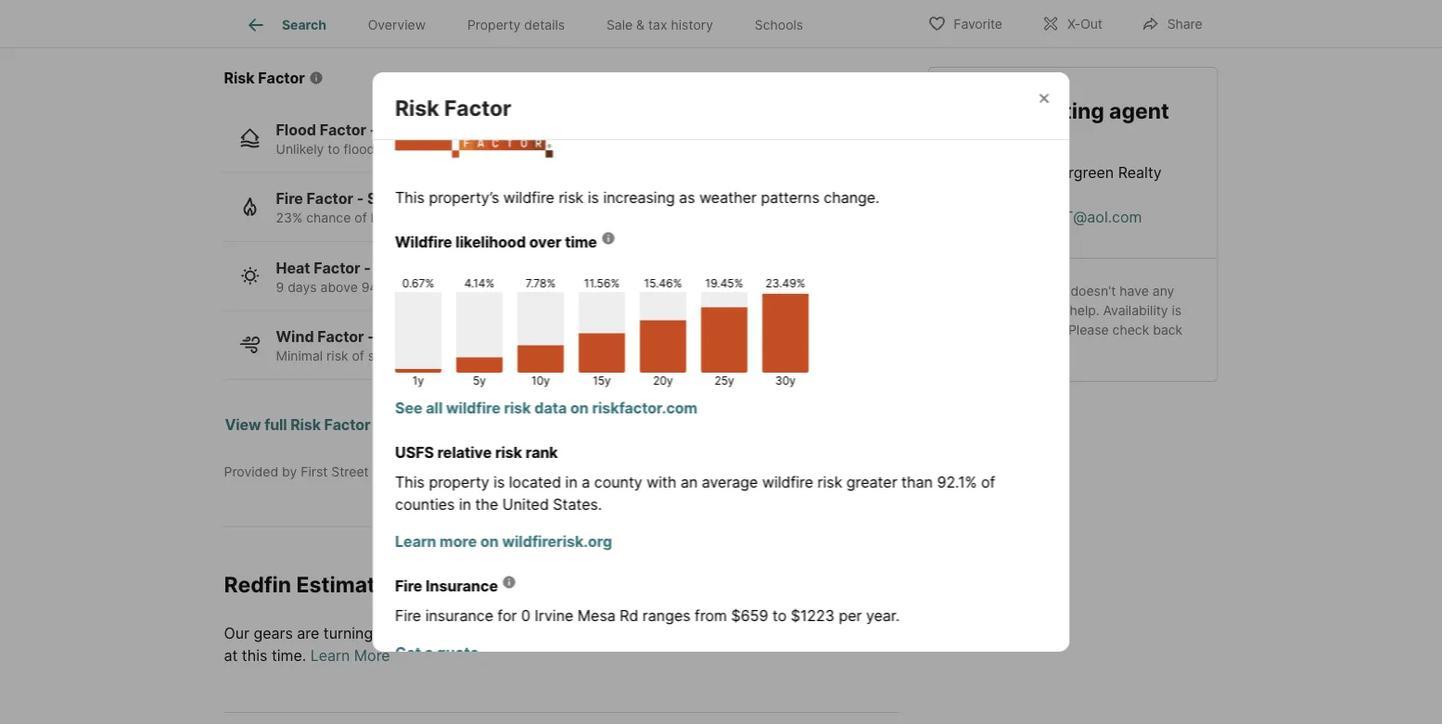 Task type: vqa. For each thing, say whether or not it's contained in the screenshot.


Task type: describe. For each thing, give the bounding box(es) containing it.
wildfire inside fire factor - severe 23% chance of being in a wildfire in next 30 years
[[434, 210, 479, 226]]

search
[[282, 17, 327, 33]]

change
[[798, 2, 850, 20]]

7.78%
[[526, 277, 556, 291]]

factor inside dialog
[[444, 95, 511, 121]]

redfin estimate for 0 irvine mesa rd
[[224, 572, 601, 598]]

learn for learn more on wildfirerisk.org
[[395, 533, 436, 551]]

to right 659
[[772, 607, 787, 625]]

an inside our gears are turning, but we don't have enough information to generate an accurate estimate at this time.
[[736, 624, 753, 643]]

see all wildfire risk data on riskfactor.com link
[[395, 390, 1048, 420]]

availability
[[1104, 302, 1169, 318]]

10y
[[531, 375, 550, 388]]

from
[[695, 607, 727, 625]]

see all wildfire risk data on riskfactor.com
[[395, 399, 698, 417]]

23.49%
[[766, 277, 805, 291]]

learn more
[[311, 647, 390, 665]]

realty
[[1119, 163, 1162, 181]]

overview
[[368, 17, 426, 33]]

years inside flood factor - minimal unlikely to flood in next 30 years
[[444, 141, 477, 157]]

flood
[[344, 141, 375, 157]]

burnable
[[809, 36, 870, 54]]

counties
[[395, 496, 455, 514]]

distance
[[569, 36, 629, 54]]

to down available
[[1000, 322, 1013, 338]]

% of counties in the united states.
[[395, 473, 996, 514]]

30 inside wind factor - minimal minimal risk of severe winds over next 30 years
[[513, 348, 530, 364]]

minimal for wind factor - minimal
[[378, 328, 435, 346]]

factor inside wind factor - minimal minimal risk of severe winds over next 30 years
[[318, 328, 364, 346]]

an inside risk factor dialog
[[681, 473, 698, 491]]

mesa for estimate
[[512, 572, 569, 598]]

overview tab
[[347, 3, 447, 47]]

a inside fire factor - severe 23% chance of being in a wildfire in next 30 years
[[423, 210, 430, 226]]

wildfire
[[395, 233, 452, 251]]

some
[[352, 2, 390, 20]]

fire for fire factor - severe 23% chance of being in a wildfire in next 30 years
[[276, 190, 303, 208]]

irvine for estimate
[[448, 572, 507, 598]]

our gears are turning, but we don't have enough information to generate an accurate estimate at this time.
[[224, 624, 884, 665]]

risk down levels.
[[446, 58, 471, 76]]

this for this property's wildfire risk is increasing as weather patterns change.
[[395, 188, 424, 207]]

have inside our gears are turning, but we don't have enough information to generate an accurate estimate at this time.
[[473, 624, 506, 643]]

the
[[475, 496, 498, 514]]

risk inside most homes have some risk of natural disasters, and may be impacted by climate change due to rising temperatures and sea levels.
[[395, 2, 419, 20]]

a inside based on this property's distance to wildfire risk areas and burnable vegetation, it has a severe risk of wildfire.
[[1000, 36, 1008, 54]]

all
[[426, 399, 442, 417]]

11.56%
[[584, 277, 620, 291]]

areas
[[736, 36, 774, 54]]

redfin inside at this time, redfin doesn't have any agents available to help. availability is subject to change. please check back soon.
[[1028, 283, 1068, 299]]

to inside our gears are turning, but we don't have enough information to generate an accurate estimate at this time.
[[651, 624, 665, 643]]

wildfire down 5y
[[446, 399, 500, 417]]

sale
[[607, 17, 633, 33]]

view full risk factor report button
[[224, 402, 420, 447]]

this inside our gears are turning, but we don't have enough information to generate an accurate estimate at this time.
[[242, 647, 268, 665]]

0.67%
[[402, 277, 434, 291]]

natural
[[442, 2, 491, 20]]

temperatures
[[266, 24, 360, 42]]

659
[[741, 607, 768, 625]]

this inside based on this property's distance to wildfire risk areas and burnable vegetation, it has a severe risk of wildfire.
[[464, 36, 490, 54]]

19.45%
[[705, 277, 743, 291]]

for for insurance
[[497, 607, 517, 625]]

based on this property's distance to wildfire risk areas and burnable vegetation, it has a severe risk of wildfire.
[[395, 36, 1008, 76]]

0 vertical spatial risk factor
[[224, 68, 305, 87]]

rank
[[526, 444, 558, 462]]

on inside based on this property's distance to wildfire risk areas and burnable vegetation, it has a severe risk of wildfire.
[[443, 36, 460, 54]]

20y
[[653, 375, 673, 388]]

rd for redfin estimate for 0 irvine mesa rd
[[574, 572, 601, 598]]

expected
[[388, 279, 445, 295]]

winds
[[413, 348, 449, 364]]

may
[[597, 2, 627, 20]]

contact listing agent
[[952, 97, 1170, 123]]

report
[[374, 415, 419, 434]]

a up states.
[[582, 473, 590, 491]]

change. inside risk factor dialog
[[824, 188, 880, 207]]

fire insurance
[[395, 577, 498, 595]]

risk left data
[[504, 399, 531, 417]]

schools tab
[[734, 3, 825, 47]]

in up wildfire in the left top of the page
[[409, 210, 419, 226]]

share
[[1168, 16, 1203, 32]]

in up likelihood
[[482, 210, 493, 226]]

heat
[[276, 259, 310, 277]]

risk left greater
[[818, 473, 842, 491]]

this inside at this time, redfin doesn't have any agents available to help. availability is subject to change. please check back soon.
[[968, 283, 991, 299]]

climate
[[744, 2, 794, 20]]

united
[[502, 496, 549, 514]]

subject
[[952, 322, 997, 338]]

please
[[1069, 322, 1109, 338]]

wildfire up the wildfire likelihood over time
[[503, 188, 554, 207]]

usfs relative risk rank
[[395, 444, 558, 462]]

learn more on wildfirerisk.org link
[[395, 523, 1048, 553]]

on inside 'link'
[[480, 533, 498, 551]]

ochomesdirect@aol.com link
[[952, 208, 1143, 226]]

information
[[567, 624, 647, 643]]

risk factor dialog
[[373, 0, 1070, 694]]

risk factor inside risk factor element
[[395, 95, 511, 121]]

25y
[[714, 375, 734, 388]]

estimate
[[296, 572, 388, 598]]

is inside at this time, redfin doesn't have any agents available to help. availability is subject to change. please check back soon.
[[1172, 302, 1182, 318]]

time,
[[994, 283, 1025, 299]]

help.
[[1070, 302, 1100, 318]]

- for fire
[[357, 190, 364, 208]]

most homes have some risk of natural disasters, and may be impacted by climate change due to rising temperatures and sea levels.
[[224, 2, 899, 42]]

weather
[[699, 188, 757, 207]]

next inside fire factor - severe 23% chance of being in a wildfire in next 30 years
[[497, 210, 523, 226]]

fire insurance for 0 irvine mesa rd ranges from $ 659 to $ 1223 per year.
[[395, 607, 900, 625]]

x-out
[[1068, 16, 1103, 32]]

sale & tax history tab
[[586, 3, 734, 47]]

factor inside fire factor - severe 23% chance of being in a wildfire in next 30 years
[[307, 190, 354, 208]]

quote
[[436, 644, 479, 662]]

ranges
[[642, 607, 690, 625]]

but
[[382, 624, 405, 643]]

have inside at this time, redfin doesn't have any agents available to help. availability is subject to change. please check back soon.
[[1120, 283, 1150, 299]]

by inside most homes have some risk of natural disasters, and may be impacted by climate change due to rising temperatures and sea levels.
[[722, 2, 740, 20]]

evergreen
[[1043, 163, 1115, 181]]

most
[[224, 2, 259, 20]]

ginger
[[952, 141, 1001, 159]]

tax
[[649, 17, 668, 33]]

property
[[429, 473, 489, 491]]

94°
[[362, 279, 384, 295]]

greater
[[847, 473, 897, 491]]

any
[[1153, 283, 1175, 299]]

property's inside based on this property's distance to wildfire risk areas and burnable vegetation, it has a severe risk of wildfire.
[[494, 36, 565, 54]]

and inside based on this property's distance to wildfire risk areas and burnable vegetation, it has a severe risk of wildfire.
[[778, 36, 804, 54]]

risk inside risk factor element
[[395, 95, 439, 121]]

usfs
[[395, 444, 434, 462]]

in up states.
[[565, 473, 577, 491]]

soon.
[[952, 341, 985, 357]]

of inside % of counties in the united states.
[[981, 473, 996, 491]]

of inside most homes have some risk of natural disasters, and may be impacted by climate change due to rising temperatures and sea levels.
[[424, 2, 438, 20]]

be
[[631, 2, 649, 20]]

history
[[671, 17, 714, 33]]

gears
[[254, 624, 293, 643]]

increasing
[[603, 188, 675, 207]]

0 vertical spatial is
[[588, 188, 599, 207]]

to left "help."
[[1054, 302, 1067, 318]]

available
[[997, 302, 1051, 318]]

%
[[965, 473, 977, 491]]

provided
[[224, 464, 278, 480]]

&
[[637, 17, 645, 33]]

data
[[534, 399, 567, 417]]

30 inside heat factor - moderate 9 days above 94° expected this year, 27 days in 30 years
[[574, 279, 590, 295]]

unlikely
[[276, 141, 324, 157]]

years inside wind factor - minimal minimal risk of severe winds over next 30 years
[[533, 348, 567, 364]]

of inside wind factor - minimal minimal risk of severe winds over next 30 years
[[352, 348, 365, 364]]

doesn't
[[1071, 283, 1117, 299]]



Task type: locate. For each thing, give the bounding box(es) containing it.
risk inside wind factor - minimal minimal risk of severe winds over next 30 years
[[327, 348, 349, 364]]

- for flood
[[370, 120, 377, 138]]

to left flood
[[328, 141, 340, 157]]

factor
[[258, 68, 305, 87], [444, 95, 511, 121], [320, 120, 367, 138], [307, 190, 354, 208], [314, 259, 361, 277], [318, 328, 364, 346], [324, 415, 371, 434]]

redfin
[[1028, 283, 1068, 299], [224, 572, 292, 598]]

fire factor - severe 23% chance of being in a wildfire in next 30 years
[[276, 190, 581, 226]]

tab list containing search
[[224, 0, 839, 47]]

wildfire up wildfire in the left top of the page
[[434, 210, 479, 226]]

disasters,
[[495, 2, 563, 20]]

next inside wind factor - minimal minimal risk of severe winds over next 30 years
[[483, 348, 510, 364]]

property's up wildfire.
[[494, 36, 565, 54]]

of down 94°
[[352, 348, 365, 364]]

rd up information
[[574, 572, 601, 598]]

of inside based on this property's distance to wildfire risk areas and burnable vegetation, it has a severe risk of wildfire.
[[475, 58, 489, 76]]

- inside flood factor - minimal unlikely to flood in next 30 years
[[370, 120, 377, 138]]

2 horizontal spatial risk
[[395, 95, 439, 121]]

mesa down wildfirerisk.org
[[512, 572, 569, 598]]

have up temperatures
[[315, 2, 348, 20]]

1 horizontal spatial risk factor
[[395, 95, 511, 121]]

this inside heat factor - moderate 9 days above 94° expected this year, 27 days in 30 years
[[449, 279, 471, 295]]

1 vertical spatial fire
[[395, 577, 422, 595]]

have inside most homes have some risk of natural disasters, and may be impacted by climate change due to rising temperatures and sea levels.
[[315, 2, 348, 20]]

risk left rank
[[495, 444, 522, 462]]

states.
[[553, 496, 602, 514]]

days right 27
[[527, 279, 556, 295]]

1 horizontal spatial have
[[473, 624, 506, 643]]

in left the on the left bottom of page
[[459, 496, 471, 514]]

1223
[[800, 607, 835, 625]]

0 vertical spatial by
[[722, 2, 740, 20]]

0 vertical spatial mesa
[[512, 572, 569, 598]]

in right flood
[[379, 141, 389, 157]]

30 inside fire factor - severe 23% chance of being in a wildfire in next 30 years
[[527, 210, 543, 226]]

1 vertical spatial this
[[395, 473, 424, 491]]

severe down based
[[395, 58, 442, 76]]

0 horizontal spatial irvine
[[448, 572, 507, 598]]

next inside flood factor - minimal unlikely to flood in next 30 years
[[393, 141, 420, 157]]

2 days from the left
[[527, 279, 556, 295]]

1 horizontal spatial $
[[791, 607, 800, 625]]

1 vertical spatial on
[[570, 399, 589, 417]]

- for wind
[[368, 328, 375, 346]]

it
[[958, 36, 966, 54]]

time.
[[272, 647, 306, 665]]

this up agents
[[968, 283, 991, 299]]

1 vertical spatial mesa
[[577, 607, 615, 625]]

is left increasing
[[588, 188, 599, 207]]

property details
[[468, 17, 565, 33]]

minimal inside flood factor - minimal unlikely to flood in next 30 years
[[380, 120, 438, 138]]

0 inside risk factor dialog
[[521, 607, 530, 625]]

1 horizontal spatial is
[[588, 188, 599, 207]]

wildfire inside based on this property's distance to wildfire risk areas and burnable vegetation, it has a severe risk of wildfire.
[[651, 36, 702, 54]]

2 vertical spatial minimal
[[276, 348, 323, 364]]

1 horizontal spatial redfin
[[1028, 283, 1068, 299]]

is up the on the left bottom of page
[[493, 473, 505, 491]]

0 horizontal spatial over
[[452, 348, 479, 364]]

0 horizontal spatial and
[[365, 24, 391, 42]]

0 vertical spatial this
[[395, 188, 424, 207]]

1 vertical spatial rd
[[620, 607, 638, 625]]

in inside heat factor - moderate 9 days above 94° expected this year, 27 days in 30 years
[[560, 279, 570, 295]]

this
[[464, 36, 490, 54], [449, 279, 471, 295], [968, 283, 991, 299], [242, 647, 268, 665]]

learn down the turning,
[[311, 647, 350, 665]]

0 right insurance
[[521, 607, 530, 625]]

risk
[[395, 2, 419, 20], [707, 36, 731, 54], [446, 58, 471, 76], [559, 188, 583, 207], [327, 348, 349, 364], [504, 399, 531, 417], [495, 444, 522, 462], [818, 473, 842, 491]]

this
[[395, 188, 424, 207], [395, 473, 424, 491]]

0 for estimate
[[428, 572, 443, 598]]

1 horizontal spatial an
[[736, 624, 753, 643]]

fire for fire insurance for 0 irvine mesa rd ranges from $ 659 to $ 1223 per year.
[[395, 607, 421, 625]]

more
[[439, 533, 477, 551]]

wildfirerisk.org
[[502, 533, 612, 551]]

0 horizontal spatial on
[[443, 36, 460, 54]]

0 vertical spatial learn
[[395, 533, 436, 551]]

heat factor - moderate 9 days above 94° expected this year, 27 days in 30 years
[[276, 259, 628, 295]]

and down schools
[[778, 36, 804, 54]]

2 vertical spatial on
[[480, 533, 498, 551]]

time
[[565, 233, 597, 251]]

1 vertical spatial redfin
[[224, 572, 292, 598]]

1 vertical spatial by
[[282, 464, 297, 480]]

30 up the "see all wildfire risk data on riskfactor.com"
[[513, 348, 530, 364]]

0 horizontal spatial have
[[315, 2, 348, 20]]

at
[[952, 283, 965, 299]]

0 horizontal spatial for
[[393, 572, 423, 598]]

fire inside fire factor - severe 23% chance of being in a wildfire in next 30 years
[[276, 190, 303, 208]]

fire down redfin estimate for 0 irvine mesa rd
[[395, 607, 421, 625]]

risk inside the view full risk factor report button
[[291, 415, 321, 434]]

change. down available
[[1016, 322, 1065, 338]]

severe
[[367, 190, 418, 208]]

mesa for insurance
[[577, 607, 615, 625]]

2 horizontal spatial is
[[1172, 302, 1182, 318]]

for up the we
[[393, 572, 423, 598]]

- for heat
[[364, 259, 371, 277]]

severe left winds
[[368, 348, 409, 364]]

rd for fire insurance for 0 irvine mesa rd ranges from $ 659 to $ 1223 per year.
[[620, 607, 638, 625]]

0 vertical spatial fire
[[276, 190, 303, 208]]

1 vertical spatial risk factor
[[395, 95, 511, 121]]

to right due
[[885, 2, 899, 20]]

this for this property is located in a county with an average wildfire risk greater than 92.1
[[395, 473, 424, 491]]

to inside most homes have some risk of natural disasters, and may be impacted by climate change due to rising temperatures and sea levels.
[[885, 2, 899, 20]]

factor up street
[[324, 415, 371, 434]]

wind factor - minimal minimal risk of severe winds over next 30 years
[[276, 328, 567, 364]]

1 horizontal spatial mesa
[[577, 607, 615, 625]]

1y
[[412, 375, 424, 388]]

0 vertical spatial change.
[[824, 188, 880, 207]]

to inside flood factor - minimal unlikely to flood in next 30 years
[[328, 141, 340, 157]]

enough
[[510, 624, 563, 643]]

on right more
[[480, 533, 498, 551]]

this down property
[[464, 36, 490, 54]]

1 horizontal spatial rd
[[620, 607, 638, 625]]

1 horizontal spatial by
[[722, 2, 740, 20]]

factor inside button
[[324, 415, 371, 434]]

1 vertical spatial change.
[[1016, 322, 1065, 338]]

days down heat
[[288, 279, 317, 295]]

are
[[297, 624, 320, 643]]

- down 94°
[[368, 328, 375, 346]]

wildfire right average
[[762, 473, 813, 491]]

1 vertical spatial 0
[[521, 607, 530, 625]]

riskfactor.com
[[592, 399, 698, 417]]

0 horizontal spatial $
[[731, 607, 741, 625]]

years left 15.46%
[[594, 279, 628, 295]]

change. inside at this time, redfin doesn't have any agents available to help. availability is subject to change. please check back soon.
[[1016, 322, 1065, 338]]

0 vertical spatial risk
[[224, 68, 255, 87]]

0 vertical spatial 0
[[428, 572, 443, 598]]

0 vertical spatial redfin
[[1028, 283, 1068, 299]]

0 vertical spatial property's
[[494, 36, 565, 54]]

risk down based
[[395, 95, 439, 121]]

to inside based on this property's distance to wildfire risk areas and burnable vegetation, it has a severe risk of wildfire.
[[633, 36, 647, 54]]

years up time
[[547, 210, 581, 226]]

of right % on the bottom right of page
[[981, 473, 996, 491]]

0 horizontal spatial days
[[288, 279, 317, 295]]

rd left ranges
[[620, 607, 638, 625]]

a
[[1000, 36, 1008, 54], [423, 210, 430, 226], [582, 473, 590, 491], [424, 644, 433, 662]]

is up the "back" on the top right of page
[[1172, 302, 1182, 318]]

1 horizontal spatial for
[[497, 607, 517, 625]]

30 inside flood factor - minimal unlikely to flood in next 30 years
[[424, 141, 440, 157]]

an
[[681, 473, 698, 491], [736, 624, 753, 643]]

property's
[[494, 36, 565, 54], [429, 188, 499, 207]]

1 horizontal spatial risk
[[291, 415, 321, 434]]

by
[[722, 2, 740, 20], [282, 464, 297, 480]]

a up wildfire in the left top of the page
[[423, 210, 430, 226]]

minimal for flood factor - minimal
[[380, 120, 438, 138]]

0 horizontal spatial risk factor
[[224, 68, 305, 87]]

risk up the sea
[[395, 2, 419, 20]]

for inside risk factor dialog
[[497, 607, 517, 625]]

of left being at the left top of the page
[[355, 210, 367, 226]]

2 horizontal spatial have
[[1120, 283, 1150, 299]]

impacted
[[653, 2, 718, 20]]

1 vertical spatial property's
[[429, 188, 499, 207]]

1 vertical spatial for
[[497, 607, 517, 625]]

learn for learn more
[[311, 647, 350, 665]]

and down the some
[[365, 24, 391, 42]]

redfin up gears
[[224, 572, 292, 598]]

tab list
[[224, 0, 839, 47]]

irvine inside risk factor dialog
[[534, 607, 573, 625]]

2 horizontal spatial on
[[570, 399, 589, 417]]

1 vertical spatial have
[[1120, 283, 1150, 299]]

learn inside 'link'
[[395, 533, 436, 551]]

wildfire.
[[493, 58, 548, 76]]

learn down counties
[[395, 533, 436, 551]]

irvine up insurance
[[448, 572, 507, 598]]

1 vertical spatial next
[[497, 210, 523, 226]]

fire for fire insurance
[[395, 577, 422, 595]]

view
[[225, 415, 261, 434]]

a inside "link"
[[424, 644, 433, 662]]

92.1
[[937, 473, 965, 491]]

over
[[529, 233, 561, 251], [452, 348, 479, 364]]

flood
[[276, 120, 316, 138]]

factor down wildfire.
[[444, 95, 511, 121]]

1 horizontal spatial learn
[[395, 533, 436, 551]]

severe inside based on this property's distance to wildfire risk areas and burnable vegetation, it has a severe risk of wildfire.
[[395, 58, 442, 76]]

0 horizontal spatial change.
[[824, 188, 880, 207]]

2 this from the top
[[395, 473, 424, 491]]

chance
[[306, 210, 351, 226]]

risk up time
[[559, 188, 583, 207]]

of up levels.
[[424, 2, 438, 20]]

factor down search link
[[258, 68, 305, 87]]

learn
[[395, 533, 436, 551], [311, 647, 350, 665]]

- up 94°
[[364, 259, 371, 277]]

at this time, redfin doesn't have any agents available to help. availability is subject to change. please check back soon.
[[952, 283, 1183, 357]]

- up flood
[[370, 120, 377, 138]]

full
[[265, 415, 287, 434]]

of inside fire factor - severe 23% chance of being in a wildfire in next 30 years
[[355, 210, 367, 226]]

0 vertical spatial for
[[393, 572, 423, 598]]

0 horizontal spatial risk
[[224, 68, 255, 87]]

0 up insurance
[[428, 572, 443, 598]]

2 vertical spatial is
[[493, 473, 505, 491]]

redfin up available
[[1028, 283, 1068, 299]]

factor inside heat factor - moderate 9 days above 94° expected this year, 27 days in 30 years
[[314, 259, 361, 277]]

$ right 659
[[791, 607, 800, 625]]

rd inside risk factor dialog
[[620, 607, 638, 625]]

15y
[[593, 375, 611, 388]]

2 $ from the left
[[791, 607, 800, 625]]

0 horizontal spatial learn
[[311, 647, 350, 665]]

agents
[[952, 302, 993, 318]]

by left climate
[[722, 2, 740, 20]]

of left wildfire.
[[475, 58, 489, 76]]

on right based
[[443, 36, 460, 54]]

homes
[[263, 2, 310, 20]]

risk factor element
[[395, 72, 534, 121]]

0 vertical spatial irvine
[[448, 572, 507, 598]]

1 this from the top
[[395, 188, 424, 207]]

this up being at the left top of the page
[[395, 188, 424, 207]]

and left may
[[567, 2, 593, 20]]

to left generate
[[651, 624, 665, 643]]

15.46%
[[644, 277, 682, 291]]

0 horizontal spatial mesa
[[512, 572, 569, 598]]

0 vertical spatial an
[[681, 473, 698, 491]]

1 vertical spatial is
[[1172, 302, 1182, 318]]

mesa inside risk factor dialog
[[577, 607, 615, 625]]

1 vertical spatial severe
[[368, 348, 409, 364]]

- left severe
[[357, 190, 364, 208]]

0 vertical spatial on
[[443, 36, 460, 54]]

0 horizontal spatial by
[[282, 464, 297, 480]]

for right insurance
[[497, 607, 517, 625]]

years down risk factor element
[[444, 141, 477, 157]]

2 vertical spatial risk
[[291, 415, 321, 434]]

0 horizontal spatial is
[[493, 473, 505, 491]]

fire up the we
[[395, 577, 422, 595]]

30y
[[775, 375, 796, 388]]

this left year,
[[449, 279, 471, 295]]

a right has
[[1000, 36, 1008, 54]]

wildfire down history
[[651, 36, 702, 54]]

generate
[[669, 624, 732, 643]]

over inside wind factor - minimal minimal risk of severe winds over next 30 years
[[452, 348, 479, 364]]

1 horizontal spatial change.
[[1016, 322, 1065, 338]]

is
[[588, 188, 599, 207], [1172, 302, 1182, 318], [493, 473, 505, 491]]

above
[[321, 279, 358, 295]]

an right the with on the bottom left
[[681, 473, 698, 491]]

4.14%
[[464, 277, 494, 291]]

risk down above
[[327, 348, 349, 364]]

2 horizontal spatial and
[[778, 36, 804, 54]]

0
[[428, 572, 443, 598], [521, 607, 530, 625]]

1 horizontal spatial and
[[567, 2, 593, 20]]

1 horizontal spatial over
[[529, 233, 561, 251]]

on right data
[[570, 399, 589, 417]]

favorite
[[954, 16, 1003, 32]]

fire up 23%
[[276, 190, 303, 208]]

factor up chance
[[307, 190, 354, 208]]

$ right from
[[731, 607, 741, 625]]

next
[[393, 141, 420, 157], [497, 210, 523, 226], [483, 348, 510, 364]]

get a quote
[[395, 644, 479, 662]]

27
[[508, 279, 523, 295]]

change. right patterns
[[824, 188, 880, 207]]

fire
[[276, 190, 303, 208], [395, 577, 422, 595], [395, 607, 421, 625]]

factor up above
[[314, 259, 361, 277]]

due
[[854, 2, 881, 20]]

0 vertical spatial over
[[529, 233, 561, 251]]

0 vertical spatial have
[[315, 2, 348, 20]]

0 vertical spatial severe
[[395, 58, 442, 76]]

years inside heat factor - moderate 9 days above 94° expected this year, 27 days in 30 years
[[594, 279, 628, 295]]

irvine for insurance
[[534, 607, 573, 625]]

minimal up winds
[[378, 328, 435, 346]]

1 horizontal spatial days
[[527, 279, 556, 295]]

over inside risk factor dialog
[[529, 233, 561, 251]]

fire factor score logo image
[[395, 79, 553, 158]]

property details tab
[[447, 3, 586, 47]]

homesmart,
[[952, 163, 1039, 181]]

next right flood
[[393, 141, 420, 157]]

0 horizontal spatial 0
[[428, 572, 443, 598]]

severe inside wind factor - minimal minimal risk of severe winds over next 30 years
[[368, 348, 409, 364]]

property's up likelihood
[[429, 188, 499, 207]]

0 horizontal spatial redfin
[[224, 572, 292, 598]]

9
[[276, 279, 284, 295]]

1 vertical spatial learn
[[311, 647, 350, 665]]

1 horizontal spatial on
[[480, 533, 498, 551]]

0 horizontal spatial rd
[[574, 572, 601, 598]]

$
[[731, 607, 741, 625], [791, 607, 800, 625]]

0 vertical spatial minimal
[[380, 120, 438, 138]]

- inside wind factor - minimal minimal risk of severe winds over next 30 years
[[368, 328, 375, 346]]

wind
[[276, 328, 314, 346]]

rising
[[224, 24, 262, 42]]

2 vertical spatial have
[[473, 624, 506, 643]]

have up quote
[[473, 624, 506, 643]]

factor up flood
[[320, 120, 367, 138]]

1 vertical spatial over
[[452, 348, 479, 364]]

1 $ from the left
[[731, 607, 741, 625]]

years
[[444, 141, 477, 157], [547, 210, 581, 226], [594, 279, 628, 295], [533, 348, 567, 364]]

favorite button
[[912, 4, 1019, 42]]

- inside fire factor - severe 23% chance of being in a wildfire in next 30 years
[[357, 190, 364, 208]]

over up 5y
[[452, 348, 479, 364]]

patterns
[[761, 188, 820, 207]]

in inside % of counties in the united states.
[[459, 496, 471, 514]]

an right from
[[736, 624, 753, 643]]

1 days from the left
[[288, 279, 317, 295]]

risk down history
[[707, 36, 731, 54]]

1 horizontal spatial irvine
[[534, 607, 573, 625]]

1 horizontal spatial 0
[[521, 607, 530, 625]]

for for estimate
[[393, 572, 423, 598]]

1 vertical spatial an
[[736, 624, 753, 643]]

in inside flood factor - minimal unlikely to flood in next 30 years
[[379, 141, 389, 157]]

2 vertical spatial fire
[[395, 607, 421, 625]]

levels.
[[424, 24, 468, 42]]

mesa
[[512, 572, 569, 598], [577, 607, 615, 625]]

risk factor down rising
[[224, 68, 305, 87]]

1 vertical spatial risk
[[395, 95, 439, 121]]

relative
[[437, 444, 492, 462]]

more
[[354, 647, 390, 665]]

years inside fire factor - severe 23% chance of being in a wildfire in next 30 years
[[547, 210, 581, 226]]

0 vertical spatial next
[[393, 141, 420, 157]]

1 vertical spatial minimal
[[378, 328, 435, 346]]

risk factor down based
[[395, 95, 511, 121]]

year.
[[866, 607, 900, 625]]

- inside heat factor - moderate 9 days above 94° expected this year, 27 days in 30 years
[[364, 259, 371, 277]]

ginger aliotta homesmart, evergreen realty
[[952, 141, 1162, 181]]

factor inside flood factor - minimal unlikely to flood in next 30 years
[[320, 120, 367, 138]]

this right 'at'
[[242, 647, 268, 665]]

next up 5y
[[483, 348, 510, 364]]

details
[[525, 17, 565, 33]]

0 for insurance
[[521, 607, 530, 625]]

by left 'first'
[[282, 464, 297, 480]]

0 vertical spatial rd
[[574, 572, 601, 598]]

30 up fire factor - severe 23% chance of being in a wildfire in next 30 years
[[424, 141, 440, 157]]

contact
[[952, 97, 1036, 123]]

factor right wind
[[318, 328, 364, 346]]

turning,
[[324, 624, 377, 643]]

2 vertical spatial next
[[483, 348, 510, 364]]

0 horizontal spatial an
[[681, 473, 698, 491]]

minimal down wind
[[276, 348, 323, 364]]

30 up the wildfire likelihood over time
[[527, 210, 543, 226]]

located
[[509, 473, 561, 491]]

has
[[971, 36, 996, 54]]

1 vertical spatial irvine
[[534, 607, 573, 625]]

this up counties
[[395, 473, 424, 491]]

years up 10y
[[533, 348, 567, 364]]

estimate
[[823, 624, 884, 643]]



